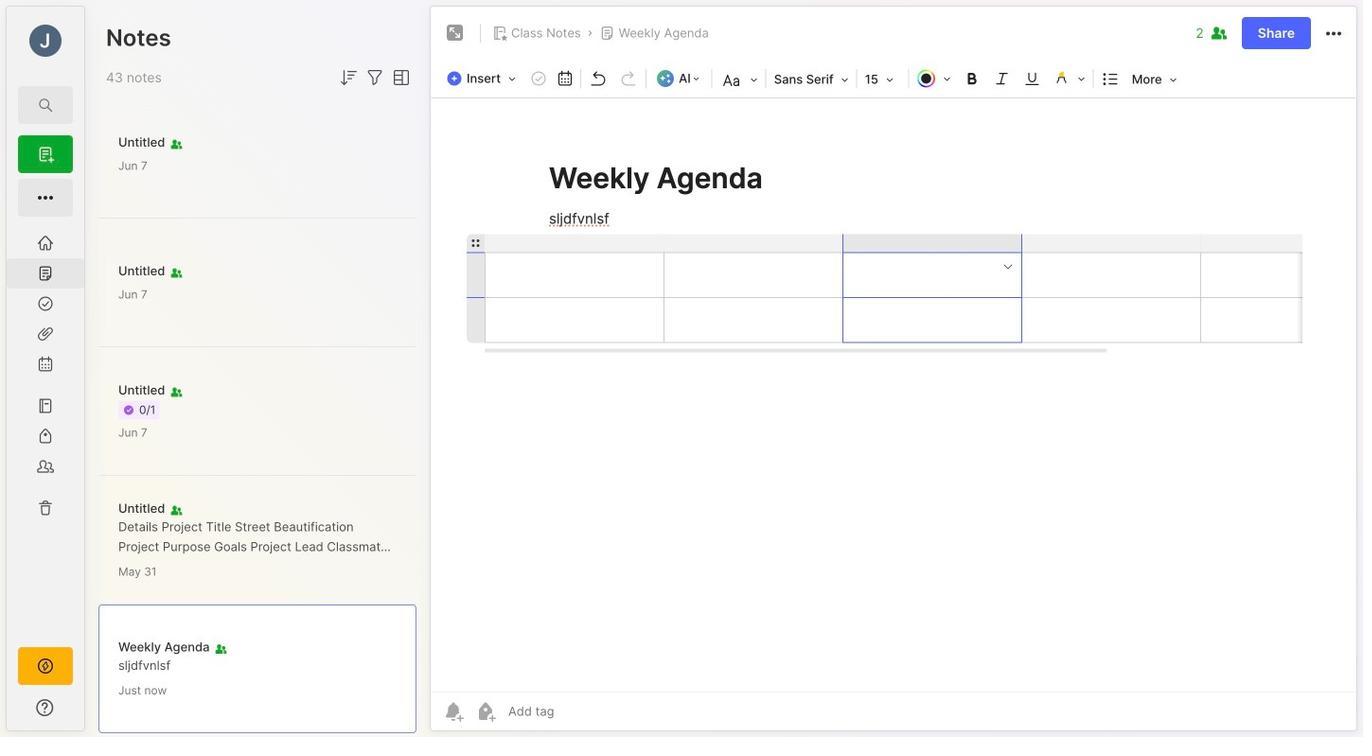 Task type: locate. For each thing, give the bounding box(es) containing it.
View options field
[[386, 66, 413, 89]]

More actions field
[[1323, 21, 1345, 45]]

Font size field
[[859, 66, 907, 93]]

new note image up home icon
[[34, 187, 57, 209]]

2 new note image from the top
[[34, 187, 57, 209]]

WHAT'S NEW field
[[7, 693, 84, 723]]

add filters image
[[364, 66, 386, 89]]

new note image down edit search image
[[34, 143, 57, 166]]

tree
[[7, 228, 84, 631]]

bold image
[[959, 65, 985, 92]]

more actions image
[[1323, 22, 1345, 45]]

0 vertical spatial new note image
[[34, 143, 57, 166]]

note window element
[[430, 6, 1358, 737]]

1 new note image from the top
[[34, 143, 57, 166]]

edit search image
[[34, 94, 57, 116]]

bulleted list image
[[1098, 65, 1124, 92]]

Account field
[[7, 22, 84, 60]]

expand note image
[[444, 22, 467, 44]]

undo image
[[585, 65, 612, 92]]

Add tag field
[[507, 703, 649, 720]]

new note image
[[34, 143, 57, 166], [34, 187, 57, 209]]

1 vertical spatial new note image
[[34, 187, 57, 209]]

More field
[[1126, 66, 1183, 93]]

underline image
[[1019, 65, 1046, 92]]



Task type: vqa. For each thing, say whether or not it's contained in the screenshot.
the Close Image
no



Task type: describe. For each thing, give the bounding box(es) containing it.
account image
[[29, 25, 62, 57]]

click to expand image
[[83, 702, 97, 725]]

tree inside main element
[[7, 228, 84, 631]]

home image
[[36, 234, 55, 253]]

Heading level field
[[715, 66, 764, 93]]

italic image
[[989, 65, 1016, 92]]

add a reminder image
[[442, 701, 465, 723]]

main element
[[0, 0, 91, 738]]

Insert field
[[442, 65, 526, 92]]

upgrade image
[[34, 655, 57, 678]]

add tag image
[[474, 701, 497, 723]]

Add filters field
[[364, 66, 386, 89]]

Note Editor text field
[[431, 98, 1357, 692]]

Highlight field
[[1048, 65, 1091, 92]]

Sort options field
[[337, 66, 360, 89]]

calendar event image
[[554, 65, 577, 92]]

Font family field
[[769, 66, 855, 93]]

Font color field
[[911, 65, 957, 92]]



